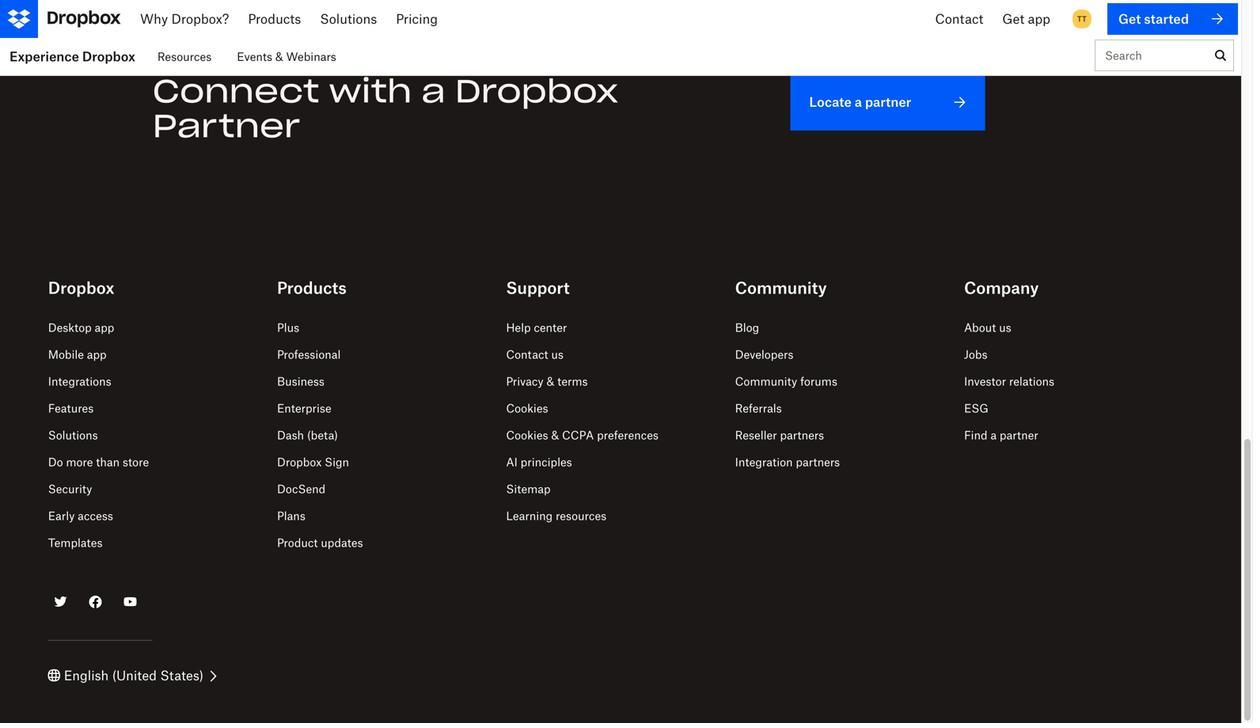 Task type: vqa. For each thing, say whether or not it's contained in the screenshot.
For for For individuals
no



Task type: locate. For each thing, give the bounding box(es) containing it.
1 community from the top
[[735, 278, 827, 298]]

0 horizontal spatial contact
[[506, 348, 548, 361]]

& left the ccpa
[[551, 429, 559, 442]]

partner right locate
[[865, 94, 911, 110]]

app for desktop app
[[95, 321, 114, 334]]

1 vertical spatial partner
[[1000, 429, 1038, 442]]

& right events
[[275, 50, 283, 63]]

cookies down privacy
[[506, 402, 548, 415]]

locate
[[809, 94, 852, 110]]

community up blog link
[[735, 278, 827, 298]]

docsend link
[[277, 482, 325, 496]]

get
[[988, 11, 1010, 27], [1133, 11, 1155, 27]]

integrations
[[48, 375, 111, 388]]

ccpa
[[562, 429, 594, 442]]

1 vertical spatial cookies
[[506, 429, 548, 442]]

app right mobile
[[87, 348, 107, 361]]

sign in
[[1061, 11, 1104, 27]]

events
[[237, 50, 272, 63]]

solutions down the features link
[[48, 429, 98, 442]]

partner right find
[[1000, 429, 1038, 442]]

2 community from the top
[[735, 375, 797, 388]]

principles
[[521, 456, 572, 469]]

templates link
[[48, 536, 103, 550]]

dropbox on facebook image
[[83, 590, 108, 615]]

us right about
[[999, 321, 1011, 334]]

cookies down cookies link at the bottom of the page
[[506, 429, 548, 442]]

1 horizontal spatial sign
[[1061, 11, 1089, 27]]

1 vertical spatial app
[[95, 321, 114, 334]]

1 vertical spatial sign
[[325, 456, 349, 469]]

get app button
[[975, 0, 1049, 38]]

referrals
[[735, 402, 782, 415]]

1 horizontal spatial contact
[[915, 11, 963, 27]]

dash
[[277, 429, 304, 442]]

sign down "(beta)"
[[325, 456, 349, 469]]

2 cookies from the top
[[506, 429, 548, 442]]

1 vertical spatial contact
[[506, 348, 548, 361]]

1 horizontal spatial solutions
[[337, 11, 394, 27]]

us for about us
[[999, 321, 1011, 334]]

community down developers
[[735, 375, 797, 388]]

0 horizontal spatial get
[[988, 11, 1010, 27]]

1 horizontal spatial partner
[[1000, 429, 1038, 442]]

professional link
[[277, 348, 341, 361]]

products up plus link
[[277, 278, 347, 298]]

contact for contact us
[[506, 348, 548, 361]]

get app
[[988, 11, 1036, 27]]

dash (beta)
[[277, 429, 338, 442]]

partner
[[865, 94, 911, 110], [1000, 429, 1038, 442]]

sign left in
[[1061, 11, 1089, 27]]

developers
[[735, 348, 794, 361]]

get right the contact button
[[988, 11, 1010, 27]]

mobile
[[48, 348, 84, 361]]

2 vertical spatial &
[[551, 429, 559, 442]]

professional
[[277, 348, 341, 361]]

a for find a partner
[[991, 429, 997, 442]]

desktop app link
[[48, 321, 114, 334]]

0 vertical spatial products
[[259, 11, 312, 27]]

why dropbox? button
[[132, 0, 246, 38]]

find
[[964, 429, 988, 442]]

a right find
[[991, 429, 997, 442]]

app
[[1014, 11, 1036, 27], [95, 321, 114, 334], [87, 348, 107, 361]]

0 horizontal spatial a
[[421, 71, 446, 111]]

0 vertical spatial us
[[999, 321, 1011, 334]]

updates
[[321, 536, 363, 550]]

access
[[78, 509, 113, 523]]

1 get from the left
[[988, 11, 1010, 27]]

partners up integration partners
[[780, 429, 824, 442]]

1 vertical spatial partners
[[796, 456, 840, 469]]

solutions up with
[[337, 11, 394, 27]]

sitemap
[[506, 482, 551, 496]]

solutions
[[337, 11, 394, 27], [48, 429, 98, 442]]

app right desktop
[[95, 321, 114, 334]]

products up events & webinars link in the left of the page
[[259, 11, 312, 27]]

& left terms
[[547, 375, 554, 388]]

contact left get app
[[915, 11, 963, 27]]

1 vertical spatial us
[[551, 348, 564, 361]]

0 horizontal spatial sign
[[325, 456, 349, 469]]

1 vertical spatial &
[[547, 375, 554, 388]]

terms
[[557, 375, 588, 388]]

contact button
[[902, 0, 975, 38]]

1 cookies from the top
[[506, 402, 548, 415]]

security
[[48, 482, 92, 496]]

app inside get app button
[[1014, 11, 1036, 27]]

features
[[48, 402, 94, 415]]

1 vertical spatial solutions
[[48, 429, 98, 442]]

1 horizontal spatial us
[[999, 321, 1011, 334]]

get inside button
[[988, 11, 1010, 27]]

0 vertical spatial contact
[[915, 11, 963, 27]]

& for terms
[[547, 375, 554, 388]]

0 horizontal spatial solutions
[[48, 429, 98, 442]]

0 vertical spatial cookies
[[506, 402, 548, 415]]

group of co-workers standing around desk and having meeting image
[[0, 0, 776, 17]]

2 get from the left
[[1133, 11, 1155, 27]]

0 horizontal spatial partner
[[865, 94, 911, 110]]

about us
[[964, 321, 1011, 334]]

0 vertical spatial community
[[735, 278, 827, 298]]

a for locate a partner
[[855, 94, 862, 110]]

2 vertical spatial app
[[87, 348, 107, 361]]

product updates
[[277, 536, 363, 550]]

0 vertical spatial partners
[[780, 429, 824, 442]]

a right locate
[[855, 94, 862, 110]]

mobile app
[[48, 348, 107, 361]]

cookies
[[506, 402, 548, 415], [506, 429, 548, 442]]

1 horizontal spatial a
[[855, 94, 862, 110]]

0 vertical spatial solutions
[[337, 11, 394, 27]]

us
[[999, 321, 1011, 334], [551, 348, 564, 361]]

cookies & ccpa preferences
[[506, 429, 659, 442]]

templates
[[48, 536, 103, 550]]

a
[[421, 71, 446, 111], [855, 94, 862, 110], [991, 429, 997, 442]]

products
[[259, 11, 312, 27], [277, 278, 347, 298]]

plus link
[[277, 321, 299, 334]]

solutions link
[[48, 429, 98, 442]]

community
[[735, 278, 827, 298], [735, 375, 797, 388]]

enterprise link
[[277, 402, 331, 415]]

english
[[64, 668, 109, 684]]

get for get app
[[988, 11, 1010, 27]]

ai principles
[[506, 456, 572, 469]]

about us link
[[964, 321, 1011, 334]]

dropbox on youtube image
[[118, 590, 143, 615]]

search image
[[1215, 50, 1226, 61]]

0 horizontal spatial us
[[551, 348, 564, 361]]

app for get app
[[1014, 11, 1036, 27]]

forums
[[800, 375, 837, 388]]

partners down reseller partners link
[[796, 456, 840, 469]]

features link
[[48, 402, 94, 415]]

resources
[[157, 50, 212, 63]]

a right with
[[421, 71, 446, 111]]

us down center at left
[[551, 348, 564, 361]]

desktop
[[48, 321, 92, 334]]

plus
[[277, 321, 299, 334]]

get started link
[[1120, 3, 1238, 35]]

0 vertical spatial app
[[1014, 11, 1036, 27]]

developers link
[[735, 348, 794, 361]]

0 vertical spatial &
[[275, 50, 283, 63]]

contact up privacy
[[506, 348, 548, 361]]

relations
[[1009, 375, 1055, 388]]

contact inside the contact button
[[915, 11, 963, 27]]

1 horizontal spatial get
[[1133, 11, 1155, 27]]

dropbox inside connect with a dropbox partner
[[455, 71, 618, 111]]

cookies link
[[506, 402, 548, 415]]

events & webinars
[[237, 50, 336, 63]]

(beta)
[[307, 429, 338, 442]]

partner for locate a partner
[[865, 94, 911, 110]]

product updates link
[[277, 536, 363, 550]]

0 vertical spatial partner
[[865, 94, 911, 110]]

get started
[[1133, 11, 1201, 27]]

get left "started"
[[1133, 11, 1155, 27]]

community for community forums
[[735, 375, 797, 388]]

1 vertical spatial community
[[735, 375, 797, 388]]

2 horizontal spatial a
[[991, 429, 997, 442]]

integrations link
[[48, 375, 111, 388]]

None search field
[[1096, 40, 1208, 78]]

product
[[277, 536, 318, 550]]

app left sign in
[[1014, 11, 1036, 27]]

a inside connect with a dropbox partner
[[421, 71, 446, 111]]

than
[[96, 456, 120, 469]]



Task type: describe. For each thing, give the bounding box(es) containing it.
security link
[[48, 482, 92, 496]]

reseller
[[735, 429, 777, 442]]

events & webinars link
[[237, 38, 336, 75]]

ai principles link
[[506, 456, 572, 469]]

& for webinars
[[275, 50, 283, 63]]

do
[[48, 456, 63, 469]]

resources
[[556, 509, 607, 523]]

why dropbox?
[[145, 11, 234, 27]]

learning resources link
[[506, 509, 607, 523]]

english (united states)
[[64, 668, 204, 684]]

us for contact us
[[551, 348, 564, 361]]

experience
[[9, 49, 79, 64]]

company
[[964, 278, 1039, 298]]

contact us
[[506, 348, 564, 361]]

jobs link
[[964, 348, 988, 361]]

community forums link
[[735, 375, 837, 388]]

products button
[[246, 0, 325, 38]]

help center link
[[506, 321, 567, 334]]

ai
[[506, 456, 518, 469]]

app for mobile app
[[87, 348, 107, 361]]

solutions inside solutions button
[[337, 11, 394, 27]]

more
[[66, 456, 93, 469]]

docsend
[[277, 482, 325, 496]]

cookies & ccpa preferences link
[[506, 429, 659, 442]]

referrals link
[[735, 402, 782, 415]]

enterprise
[[277, 402, 331, 415]]

products inside products button
[[259, 11, 312, 27]]

esg
[[964, 402, 989, 415]]

locate a partner
[[809, 94, 911, 110]]

experience dropbox
[[9, 49, 135, 64]]

integration partners
[[735, 456, 840, 469]]

esg link
[[964, 402, 989, 415]]

contact us link
[[506, 348, 564, 361]]

dash (beta) link
[[277, 429, 338, 442]]

blog link
[[735, 321, 759, 334]]

with
[[329, 71, 412, 111]]

early access link
[[48, 509, 113, 523]]

find a partner
[[964, 429, 1038, 442]]

about
[[964, 321, 996, 334]]

jobs
[[964, 348, 988, 361]]

dropbox sign link
[[277, 456, 349, 469]]

mobile app link
[[48, 348, 107, 361]]

business link
[[277, 375, 324, 388]]

partner for find a partner
[[1000, 429, 1038, 442]]

solutions button
[[325, 0, 407, 38]]

investor
[[964, 375, 1006, 388]]

community for community
[[735, 278, 827, 298]]

contact for contact
[[915, 11, 963, 27]]

plans
[[277, 509, 305, 523]]

investor relations
[[964, 375, 1055, 388]]

learning
[[506, 509, 553, 523]]

early
[[48, 509, 75, 523]]

partners for reseller partners
[[780, 429, 824, 442]]

do more than store link
[[48, 456, 149, 469]]

pricing link
[[407, 0, 474, 38]]

integration
[[735, 456, 793, 469]]

locate a partner link
[[790, 74, 985, 131]]

support
[[506, 278, 570, 298]]

& for ccpa
[[551, 429, 559, 442]]

help center
[[506, 321, 567, 334]]

integration partners link
[[735, 456, 840, 469]]

get for get started
[[1133, 11, 1155, 27]]

1 vertical spatial products
[[277, 278, 347, 298]]

english (united states) link
[[48, 667, 217, 686]]

privacy
[[506, 375, 544, 388]]

blog
[[735, 321, 759, 334]]

find a partner link
[[964, 429, 1038, 442]]

webinars
[[286, 50, 336, 63]]

plans link
[[277, 509, 305, 523]]

resources link
[[157, 38, 212, 75]]

cookies for cookies & ccpa preferences
[[506, 429, 548, 442]]

experience dropbox link
[[0, 38, 145, 75]]

connect with a dropbox partner
[[153, 71, 618, 146]]

started
[[1158, 11, 1201, 27]]

dropbox sign
[[277, 456, 349, 469]]

partners for integration partners
[[796, 456, 840, 469]]

in
[[1093, 11, 1104, 27]]

store
[[123, 456, 149, 469]]

early access
[[48, 509, 113, 523]]

dropbox on twitter image
[[48, 590, 73, 615]]

preferences
[[597, 429, 659, 442]]

reseller partners
[[735, 429, 824, 442]]

cookies for cookies link at the bottom of the page
[[506, 402, 548, 415]]

search
[[1105, 49, 1142, 62]]

0 vertical spatial sign
[[1061, 11, 1089, 27]]

reseller partners link
[[735, 429, 824, 442]]

sign in link
[[1061, 3, 1104, 35]]

business
[[277, 375, 324, 388]]

(united
[[112, 668, 157, 684]]

desktop app
[[48, 321, 114, 334]]

do more than store
[[48, 456, 149, 469]]

why
[[145, 11, 173, 27]]

connect
[[153, 71, 319, 111]]



